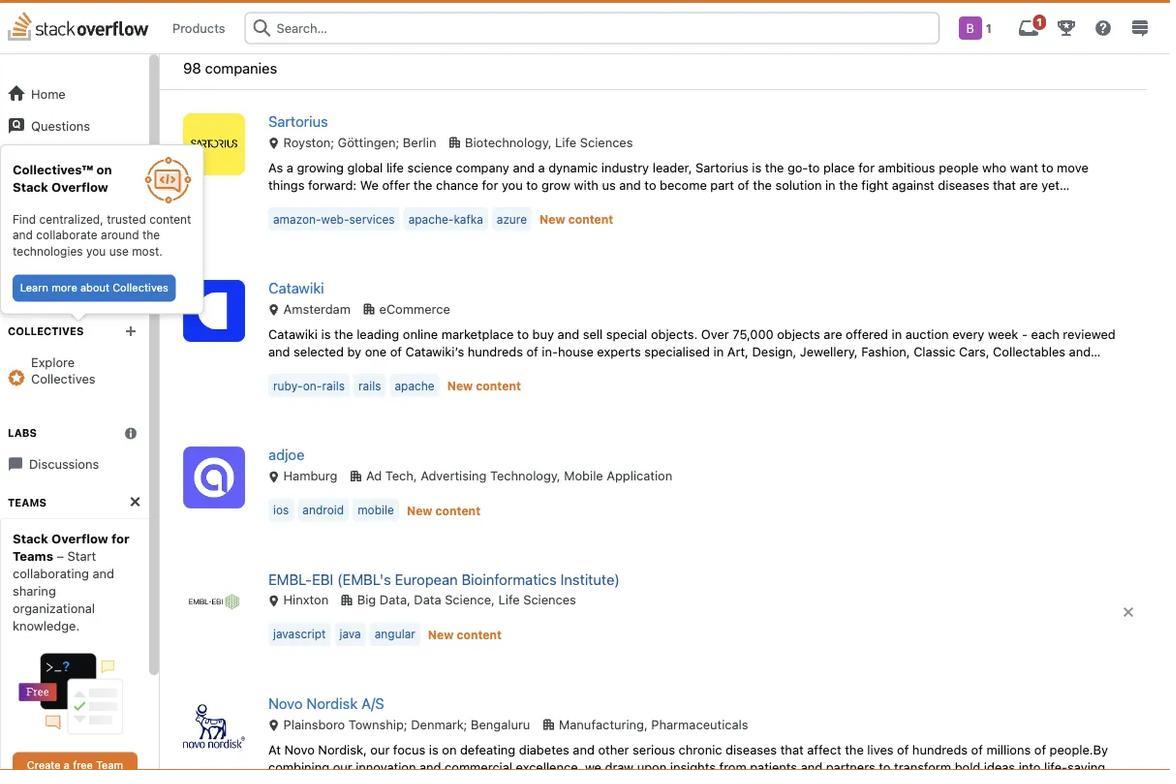 Task type: locate. For each thing, give the bounding box(es) containing it.
embl-ebi (embl's european bioinformatics institute)
[[268, 571, 620, 588]]

nordisk,
[[318, 742, 367, 757]]

for inside stack overflow for teams
[[111, 531, 129, 546]]

search
[[943, 16, 989, 33]]

specialised
[[645, 344, 710, 359]]

the down design,
[[773, 361, 792, 376]]

0 horizontal spatial you
[[86, 244, 106, 258]]

serious
[[633, 742, 675, 757]]

content for javascript
[[457, 628, 502, 642]]

0 horizontal spatial life
[[387, 160, 404, 175]]

on down denmark;
[[442, 742, 457, 757]]

at novo nordisk, our focus is on defeating diabetes and other serious chronic diseases that affect the lives of hundreds of millions of people.by combining our innovation and commercial excellence, we draw upon insights from patients and partners to transform bold ideas into life-savin
[[268, 742, 1109, 770]]

novo up plainsboro in the bottom left of the page
[[268, 695, 303, 712]]

0 vertical spatial science
[[407, 160, 453, 175]]

new down the data
[[428, 628, 454, 642]]

technologies
[[13, 244, 83, 258]]

are up jewellery,
[[824, 327, 843, 341]]

that down who
[[993, 177, 1016, 192]]

apache
[[395, 379, 435, 392]]

with down dynamic
[[574, 177, 599, 192]]

1 vertical spatial novo
[[284, 742, 315, 757]]

research
[[763, 195, 814, 209]]

None search field
[[237, 12, 947, 44]]

discussions
[[29, 457, 99, 471]]

sharing
[[13, 583, 56, 598]]

sartorius
[[268, 113, 328, 130], [696, 160, 749, 175]]

life up the offer
[[387, 160, 404, 175]]

1 vertical spatial you
[[86, 244, 106, 258]]

to up solution
[[808, 160, 820, 175]]

1 vertical spatial with
[[582, 361, 606, 376]]

new content for azure
[[540, 213, 614, 226]]

2 1 link from the left
[[1010, 3, 1048, 53]]

new for apache
[[447, 380, 473, 393]]

0 vertical spatial life
[[555, 135, 577, 149]]

new down headquartered
[[447, 380, 473, 393]]

you left use
[[86, 244, 106, 258]]

content down science,
[[457, 628, 502, 642]]

1 horizontal spatial are
[[1020, 177, 1038, 192]]

0 horizontal spatial our
[[333, 759, 352, 770]]

teams up collaborating
[[13, 549, 53, 563]]

as a growing global life science company and a dynamic industry leader, sartorius is the go-to place for ambitious people who want to move things forward: we offer the chance for you to grow with us and to become part of the solution in the fight against diseases that are yet incurable or untreatable. to enable new technological breakthroughs for life science research and the biophar...
[[268, 160, 1089, 209]]

0 horizontal spatial rails
[[322, 379, 345, 392]]

catawiki link
[[268, 280, 324, 297]]

diseases up from
[[726, 742, 777, 757]]

content down headquartered
[[476, 380, 521, 393]]

that up patients
[[781, 742, 804, 757]]

new content for angular
[[428, 628, 502, 642]]

the up research
[[753, 177, 772, 192]]

1 horizontal spatial rails
[[358, 379, 381, 392]]

0 horizontal spatial a
[[287, 160, 294, 175]]

1 horizontal spatial that
[[993, 177, 1016, 192]]

0 vertical spatial dismiss company image
[[1122, 606, 1136, 619]]

rails down more.
[[322, 379, 345, 392]]

collectives down explore
[[31, 371, 95, 386]]

royston; göttingen; berlin
[[280, 135, 436, 149]]

teams down discussions
[[8, 496, 46, 509]]

to down lives
[[879, 759, 891, 770]]

1 vertical spatial overflow
[[52, 531, 108, 546]]

1 link
[[947, 3, 1010, 53], [1010, 3, 1048, 53]]

tech,
[[385, 468, 417, 483]]

learn
[[20, 282, 48, 294]]

new for azure
[[540, 213, 565, 226]]

1 right bob builder's user avatar
[[986, 21, 992, 35]]

1 horizontal spatial amsterdam
[[511, 361, 578, 376]]

new content down advertising
[[407, 504, 481, 517]]

0 vertical spatial that
[[993, 177, 1016, 192]]

stack down collectives™
[[13, 179, 48, 194]]

0 vertical spatial are
[[1020, 177, 1038, 192]]

marketplace
[[442, 327, 514, 341]]

that
[[993, 177, 1016, 192], [781, 742, 804, 757]]

1 vertical spatial stack
[[13, 531, 48, 546]]

over
[[610, 361, 635, 376]]

move
[[1057, 160, 1089, 175]]

0 vertical spatial amsterdam
[[280, 302, 351, 316]]

0 horizontal spatial on
[[96, 162, 112, 177]]

1 left achievements 'image'
[[1037, 16, 1043, 29]]

are down want
[[1020, 177, 1038, 192]]

of right lives
[[897, 742, 909, 757]]

1 horizontal spatial sciences
[[580, 135, 633, 149]]

mobile
[[564, 468, 603, 483]]

1 vertical spatial sartorius
[[696, 160, 749, 175]]

new content down technological
[[540, 213, 614, 226]]

1 horizontal spatial on
[[442, 742, 457, 757]]

tags link
[[0, 141, 149, 173]]

with inside catawiki is the leading online marketplace to buy and sell special objects. over 75,000 objects are offered in auction every week - each reviewed and selected by one of catawiki's hundreds of in-house experts specialised in art, design, jewellery, fashion, classic cars, collectables and much more. catawiki is headquartered in amsterdam with over 750 employees across the world.
[[582, 361, 606, 376]]

1 vertical spatial our
[[333, 759, 352, 770]]

catawiki for catawiki is the leading online marketplace to buy and sell special objects. over 75,000 objects are offered in auction every week - each reviewed and selected by one of catawiki's hundreds of in-house experts specialised in art, design, jewellery, fashion, classic cars, collectables and much more. catawiki is headquartered in amsterdam with over 750 employees across the world.
[[268, 327, 318, 341]]

us
[[602, 177, 616, 192]]

1 menu bar
[[947, 3, 1159, 53]]

2 rails from the left
[[358, 379, 381, 392]]

a up grow
[[538, 160, 545, 175]]

denmark;
[[411, 717, 467, 732]]

to up technological
[[526, 177, 538, 192]]

life down become
[[694, 195, 711, 209]]

employees
[[665, 361, 728, 376]]

0 vertical spatial sciences
[[580, 135, 633, 149]]

are
[[1020, 177, 1038, 192], [824, 327, 843, 341]]

new down technological
[[540, 213, 565, 226]]

ideas
[[984, 759, 1016, 770]]

content for amazon-web-services
[[568, 213, 614, 226]]

2 vertical spatial collectives
[[31, 371, 95, 386]]

overflow inside stack overflow for teams
[[52, 531, 108, 546]]

2 dismiss company image from the top
[[1122, 751, 1136, 765]]

for up the new at top left
[[482, 177, 498, 192]]

manufacturing,
[[559, 717, 648, 732]]

Search company by location text field
[[565, 4, 923, 46]]

0 horizontal spatial sciences
[[523, 593, 576, 607]]

collectives down 'most.'
[[113, 282, 168, 294]]

dismiss company image
[[1122, 606, 1136, 619], [1122, 751, 1136, 765]]

collectives inside learn more about collectives link
[[113, 282, 168, 294]]

1 vertical spatial catawiki
[[268, 327, 318, 341]]

0 horizontal spatial 1
[[986, 21, 992, 35]]

overflow up start
[[52, 531, 108, 546]]

is right focus at the left of the page
[[429, 742, 439, 757]]

2 vertical spatial catawiki
[[341, 361, 391, 376]]

untreatable.
[[341, 195, 412, 209]]

0 vertical spatial on
[[96, 162, 112, 177]]

of right part
[[738, 177, 750, 192]]

products link
[[161, 14, 237, 43]]

azure link
[[492, 207, 532, 231]]

– start collaborating and sharing organizational knowledge.
[[13, 549, 114, 632]]

plainsboro township; denmark; bengaluru
[[280, 717, 530, 732]]

amsterdam down in-
[[511, 361, 578, 376]]

commercial
[[445, 759, 513, 770]]

fight
[[862, 177, 889, 192]]

at
[[268, 742, 281, 757]]

1 horizontal spatial life
[[694, 195, 711, 209]]

0 vertical spatial hundreds
[[468, 344, 523, 359]]

azure
[[497, 212, 527, 226]]

0 horizontal spatial sartorius
[[268, 113, 328, 130]]

1 vertical spatial that
[[781, 742, 804, 757]]

life up dynamic
[[555, 135, 577, 149]]

the down fight
[[843, 195, 862, 209]]

science down part
[[715, 195, 760, 209]]

learn more about collectives
[[20, 282, 168, 294]]

auction
[[906, 327, 949, 341]]

0 vertical spatial stack
[[13, 179, 48, 194]]

hundreds down marketplace
[[468, 344, 523, 359]]

find
[[13, 212, 36, 226]]

dynamic
[[549, 160, 598, 175]]

ios
[[273, 503, 289, 517]]

science down berlin
[[407, 160, 453, 175]]

technological
[[503, 195, 582, 209]]

design,
[[752, 344, 797, 359]]

0 horizontal spatial are
[[824, 327, 843, 341]]

1 horizontal spatial sartorius
[[696, 160, 749, 175]]

collectives inside explore collectives "link"
[[31, 371, 95, 386]]

overflow up 'saves' "link"
[[52, 179, 108, 194]]

forward:
[[308, 177, 357, 192]]

for down dismiss image
[[111, 531, 129, 546]]

users link
[[0, 229, 149, 261]]

catawiki's
[[406, 344, 464, 359]]

sartorius link
[[268, 113, 328, 130]]

questions link
[[0, 109, 149, 141]]

0 horizontal spatial diseases
[[726, 742, 777, 757]]

75,000
[[733, 327, 774, 341]]

1 rails from the left
[[322, 379, 345, 392]]

to left buy at the left
[[517, 327, 529, 341]]

explore
[[31, 355, 75, 369]]

hundreds up "transform"
[[913, 742, 968, 757]]

novo up combining
[[284, 742, 315, 757]]

that inside as a growing global life science company and a dynamic industry leader, sartorius is the go-to place for ambitious people who want to move things forward: we offer the chance for you to grow with us and to become part of the solution in the fight against diseases that are yet incurable or untreatable. to enable new technological breakthroughs for life science research and the biophar...
[[993, 177, 1016, 192]]

1 vertical spatial collectives
[[8, 325, 84, 337]]

98
[[183, 59, 201, 76]]

0 horizontal spatial hundreds
[[468, 344, 523, 359]]

new content down big data, data science, life sciences
[[428, 628, 502, 642]]

2 overflow from the top
[[52, 531, 108, 546]]

dismiss company image for embl-ebi (embl's european bioinformatics institute)
[[1122, 606, 1136, 619]]

0 vertical spatial diseases
[[938, 177, 990, 192]]

amazon-web-services link
[[268, 207, 400, 231]]

and down reviewed
[[1069, 344, 1091, 359]]

1 vertical spatial amsterdam
[[511, 361, 578, 376]]

dismiss company image for novo nordisk a/s
[[1122, 751, 1136, 765]]

(embl's
[[337, 571, 391, 588]]

in down marketplace
[[497, 361, 508, 376]]

1 horizontal spatial a
[[538, 160, 545, 175]]

over
[[701, 327, 729, 341]]

sartorius up royston;
[[268, 113, 328, 130]]

1 vertical spatial diseases
[[726, 742, 777, 757]]

1 vertical spatial dismiss company image
[[1122, 751, 1136, 765]]

stack
[[13, 179, 48, 194], [13, 531, 48, 546]]

1 horizontal spatial hundreds
[[913, 742, 968, 757]]

of up into
[[1035, 742, 1047, 757]]

is left "go-" on the top
[[752, 160, 762, 175]]

with inside as a growing global life science company and a dynamic industry leader, sartorius is the go-to place for ambitious people who want to move things forward: we offer the chance for you to grow with us and to become part of the solution in the fight against diseases that are yet incurable or untreatable. to enable new technological breakthroughs for life science research and the biophar...
[[574, 177, 599, 192]]

in down place
[[826, 177, 836, 192]]

objects
[[777, 327, 821, 341]]

rails down one
[[358, 379, 381, 392]]

1 vertical spatial life
[[694, 195, 711, 209]]

stack up collaborating
[[13, 531, 48, 546]]

more
[[51, 282, 77, 294]]

0 horizontal spatial that
[[781, 742, 804, 757]]

are inside catawiki is the leading online marketplace to buy and sell special objects. over 75,000 objects are offered in auction every week - each reviewed and selected by one of catawiki's hundreds of in-house experts specialised in art, design, jewellery, fashion, classic cars, collectables and much more. catawiki is headquartered in amsterdam with over 750 employees across the world.
[[824, 327, 843, 341]]

2 stack from the top
[[13, 531, 48, 546]]

new content down headquartered
[[447, 380, 521, 393]]

and down biotechnology,
[[513, 160, 535, 175]]

sciences up industry
[[580, 135, 633, 149]]

1 horizontal spatial science
[[715, 195, 760, 209]]

2 a from the left
[[538, 160, 545, 175]]

web-
[[321, 212, 349, 226]]

draw
[[605, 759, 634, 770]]

1 horizontal spatial life
[[555, 135, 577, 149]]

and up much
[[268, 344, 290, 359]]

content up 'most.'
[[149, 212, 191, 226]]

1 dismiss company image from the top
[[1122, 606, 1136, 619]]

of inside as a growing global life science company and a dynamic industry leader, sartorius is the go-to place for ambitious people who want to move things forward: we offer the chance for you to grow with us and to become part of the solution in the fight against diseases that are yet incurable or untreatable. to enable new technological breakthroughs for life science research and the biophar...
[[738, 177, 750, 192]]

diseases down the people
[[938, 177, 990, 192]]

that inside at novo nordisk, our focus is on defeating diabetes and other serious chronic diseases that affect the lives of hundreds of millions of people.by combining our innovation and commercial excellence, we draw upon insights from patients and partners to transform bold ideas into life-savin
[[781, 742, 804, 757]]

0 vertical spatial catawiki
[[268, 280, 324, 297]]

our up 'innovation'
[[370, 742, 390, 757]]

yet
[[1042, 177, 1060, 192]]

catawiki for catawiki
[[268, 280, 324, 297]]

upon
[[637, 759, 667, 770]]

novo inside at novo nordisk, our focus is on defeating diabetes and other serious chronic diseases that affect the lives of hundreds of millions of people.by combining our innovation and commercial excellence, we draw upon insights from patients and partners to transform bold ideas into life-savin
[[284, 742, 315, 757]]

amsterdam down catawiki link
[[280, 302, 351, 316]]

0 vertical spatial teams
[[8, 496, 46, 509]]

0 vertical spatial collectives
[[113, 282, 168, 294]]

0 horizontal spatial science
[[407, 160, 453, 175]]

labs button
[[8, 425, 149, 440]]

content down advertising
[[436, 504, 481, 517]]

1 vertical spatial teams
[[13, 549, 53, 563]]

offered
[[846, 327, 888, 341]]

affect
[[807, 742, 842, 757]]

in-
[[542, 344, 558, 359]]

in up fashion,
[[892, 327, 902, 341]]

site switcher image
[[1132, 19, 1149, 37]]

new down tech,
[[407, 504, 433, 517]]

special
[[606, 327, 648, 341]]

life down bioinformatics
[[499, 593, 520, 607]]

life-
[[1045, 759, 1068, 770]]

0 horizontal spatial life
[[499, 593, 520, 607]]

new for mobile
[[407, 504, 433, 517]]

our
[[370, 742, 390, 757], [333, 759, 352, 770]]

excellence,
[[516, 759, 582, 770]]

is up selected
[[321, 327, 331, 341]]

1 horizontal spatial you
[[502, 177, 523, 192]]

0 vertical spatial novo
[[268, 695, 303, 712]]

1 vertical spatial are
[[824, 327, 843, 341]]

royston;
[[283, 135, 334, 149]]

0 vertical spatial you
[[502, 177, 523, 192]]

and down start
[[93, 566, 114, 581]]

1 vertical spatial hundreds
[[913, 742, 968, 757]]

on right collectives™
[[96, 162, 112, 177]]

amsterdam inside catawiki is the leading online marketplace to buy and sell special objects. over 75,000 objects are offered in auction every week - each reviewed and selected by one of catawiki's hundreds of in-house experts specialised in art, design, jewellery, fashion, classic cars, collectables and much more. catawiki is headquartered in amsterdam with over 750 employees across the world.
[[511, 361, 578, 376]]

to inside at novo nordisk, our focus is on defeating diabetes and other serious chronic diseases that affect the lives of hundreds of millions of people.by combining our innovation and commercial excellence, we draw upon insights from patients and partners to transform bold ideas into life-savin
[[879, 759, 891, 770]]

0 vertical spatial our
[[370, 742, 390, 757]]

1 vertical spatial science
[[715, 195, 760, 209]]

0 vertical spatial with
[[574, 177, 599, 192]]

the up partners on the bottom of page
[[845, 742, 864, 757]]

1 vertical spatial on
[[442, 742, 457, 757]]

use
[[109, 244, 129, 258]]

sartorius up part
[[696, 160, 749, 175]]

0 vertical spatial overflow
[[52, 179, 108, 194]]

1 horizontal spatial diseases
[[938, 177, 990, 192]]

content down us
[[568, 213, 614, 226]]

the up 'most.'
[[142, 228, 160, 242]]

for
[[859, 160, 875, 175], [482, 177, 498, 192], [674, 195, 690, 209], [111, 531, 129, 546]]

sciences down institute) at the bottom
[[523, 593, 576, 607]]

collectives up explore
[[8, 325, 84, 337]]

sartorius inside as a growing global life science company and a dynamic industry leader, sartorius is the go-to place for ambitious people who want to move things forward: we offer the chance for you to grow with us and to become part of the solution in the fight against diseases that are yet incurable or untreatable. to enable new technological breakthroughs for life science research and the biophar...
[[696, 160, 749, 175]]

services
[[349, 212, 395, 226]]

want
[[1010, 160, 1039, 175]]

1 stack from the top
[[13, 179, 48, 194]]

our down nordisk,
[[333, 759, 352, 770]]

1 overflow from the top
[[52, 179, 108, 194]]

the up to
[[414, 177, 433, 192]]

content for ruby-on-rails
[[476, 380, 521, 393]]

and down find
[[13, 228, 33, 242]]

apache-kafka
[[409, 212, 483, 226]]

you up azure
[[502, 177, 523, 192]]



Task type: describe. For each thing, give the bounding box(es) containing it.
750
[[639, 361, 661, 376]]

for down become
[[674, 195, 690, 209]]

stack inside collectives™ on stack overflow
[[13, 179, 48, 194]]

millions
[[987, 742, 1031, 757]]

is up apache
[[394, 361, 404, 376]]

and down solution
[[818, 195, 840, 209]]

and down focus at the left of the page
[[420, 759, 441, 770]]

hundreds inside at novo nordisk, our focus is on defeating diabetes and other serious chronic diseases that affect the lives of hundreds of millions of people.by combining our innovation and commercial excellence, we draw upon insights from patients and partners to transform bold ideas into life-savin
[[913, 742, 968, 757]]

and up breakthroughs
[[619, 177, 641, 192]]

the left "go-" on the top
[[765, 160, 784, 175]]

are inside as a growing global life science company and a dynamic industry leader, sartorius is the go-to place for ambitious people who want to move things forward: we offer the chance for you to grow with us and to become part of the solution in the fight against diseases that are yet incurable or untreatable. to enable new technological breakthroughs for life science research and the biophar...
[[1020, 177, 1038, 192]]

combining
[[268, 759, 330, 770]]

about
[[80, 282, 109, 294]]

bob builder's user avatar image
[[959, 16, 982, 40]]

chance
[[436, 177, 479, 192]]

leading
[[357, 327, 399, 341]]

sell
[[583, 327, 603, 341]]

0 vertical spatial life
[[387, 160, 404, 175]]

to inside catawiki is the leading online marketplace to buy and sell special objects. over 75,000 objects are offered in auction every week - each reviewed and selected by one of catawiki's hundreds of in-house experts specialised in art, design, jewellery, fashion, classic cars, collectables and much more. catawiki is headquartered in amsterdam with over 750 employees across the world.
[[517, 327, 529, 341]]

every
[[953, 327, 985, 341]]

and down affect
[[801, 759, 823, 770]]

1 a from the left
[[287, 160, 294, 175]]

a/s
[[362, 695, 384, 712]]

collectives inside collectives dropdown button
[[8, 325, 84, 337]]

industry
[[602, 160, 649, 175]]

who
[[983, 160, 1007, 175]]

you inside "find centralized, trusted content and collaborate around the technologies you use most."
[[86, 244, 106, 258]]

–
[[57, 549, 64, 563]]

angular link
[[370, 623, 420, 646]]

apache-kafka link
[[404, 207, 488, 231]]

in inside as a growing global life science company and a dynamic industry leader, sartorius is the go-to place for ambitious people who want to move things forward: we offer the chance for you to grow with us and to become part of the solution in the fight against diseases that are yet incurable or untreatable. to enable new technological breakthroughs for life science research and the biophar...
[[826, 177, 836, 192]]

collectives™ on stack overflow menu
[[0, 145, 204, 319]]

of up bold
[[972, 742, 983, 757]]

1 horizontal spatial 1
[[1037, 16, 1043, 29]]

to
[[415, 195, 430, 209]]

jewellery,
[[800, 344, 858, 359]]

the inside "find centralized, trusted content and collaborate around the technologies you use most."
[[142, 228, 160, 242]]

help center and other resources image
[[1095, 19, 1112, 37]]

reviewed
[[1063, 327, 1116, 341]]

from
[[719, 759, 747, 770]]

transform
[[894, 759, 952, 770]]

european
[[395, 571, 458, 588]]

mobile link
[[353, 498, 399, 522]]

kafka
[[454, 212, 483, 226]]

world.
[[796, 361, 832, 376]]

to down leader,
[[645, 177, 656, 192]]

the up by
[[334, 327, 353, 341]]

big
[[357, 593, 376, 607]]

people.by
[[1050, 742, 1109, 757]]

and up the house
[[558, 327, 580, 341]]

android
[[303, 503, 344, 517]]

dismiss image
[[128, 495, 142, 509]]

solution
[[776, 177, 822, 192]]

new content for apache
[[447, 380, 521, 393]]

Search text field
[[245, 12, 940, 44]]

defeating
[[460, 742, 516, 757]]

bold
[[955, 759, 981, 770]]

against
[[892, 177, 935, 192]]

around
[[101, 228, 139, 242]]

overflow inside collectives™ on stack overflow
[[52, 179, 108, 194]]

application
[[607, 468, 673, 483]]

breakthroughs
[[585, 195, 671, 209]]

experts
[[597, 344, 641, 359]]

plainsboro
[[283, 717, 345, 732]]

the inside at novo nordisk, our focus is on defeating diabetes and other serious chronic diseases that affect the lives of hundreds of millions of people.by combining our innovation and commercial excellence, we draw upon insights from patients and partners to transform bold ideas into life-savin
[[845, 742, 864, 757]]

ecommerce
[[376, 302, 450, 316]]

1 vertical spatial life
[[499, 593, 520, 607]]

rails link
[[354, 374, 386, 397]]

science,
[[445, 593, 495, 607]]

0 vertical spatial sartorius
[[268, 113, 328, 130]]

to up 'yet'
[[1042, 160, 1054, 175]]

java link
[[335, 623, 366, 646]]

and inside – start collaborating and sharing organizational knowledge.
[[93, 566, 114, 581]]

98 companies
[[183, 59, 277, 76]]

the down place
[[839, 177, 858, 192]]

hinxton
[[280, 593, 329, 607]]

other
[[598, 742, 629, 757]]

and up we
[[573, 742, 595, 757]]

hamburg
[[280, 468, 338, 483]]

innovation
[[356, 759, 416, 770]]

insights
[[670, 759, 716, 770]]

1 horizontal spatial our
[[370, 742, 390, 757]]

hundreds inside catawiki is the leading online marketplace to buy and sell special objects. over 75,000 objects are offered in auction every week - each reviewed and selected by one of catawiki's hundreds of in-house experts specialised in art, design, jewellery, fashion, classic cars, collectables and much more. catawiki is headquartered in amsterdam with over 750 employees across the world.
[[468, 344, 523, 359]]

1 vertical spatial sciences
[[523, 593, 576, 607]]

of right one
[[390, 344, 402, 359]]

biotechnology,
[[465, 135, 552, 149]]

companies
[[31, 269, 101, 284]]

grow
[[542, 177, 571, 192]]

diseases inside as a growing global life science company and a dynamic industry leader, sartorius is the go-to place for ambitious people who want to move things forward: we offer the chance for you to grow with us and to become part of the solution in the fight against diseases that are yet incurable or untreatable. to enable new technological breakthroughs for life science research and the biophar...
[[938, 177, 990, 192]]

0 horizontal spatial amsterdam
[[280, 302, 351, 316]]

knowledge.
[[13, 618, 80, 632]]

embl-ebi (embl's european bioinformatics institute) link
[[268, 571, 620, 588]]

across
[[731, 361, 770, 376]]

collaborating
[[13, 566, 89, 581]]

javascript
[[273, 628, 326, 641]]

by
[[347, 344, 362, 359]]

ad tech, advertising technology, mobile application
[[363, 468, 673, 483]]

offer
[[382, 177, 410, 192]]

art,
[[727, 344, 749, 359]]

data
[[414, 593, 441, 607]]

much
[[268, 361, 301, 376]]

company
[[456, 160, 510, 175]]

selected
[[294, 344, 344, 359]]

on inside at novo nordisk, our focus is on defeating diabetes and other serious chronic diseases that affect the lives of hundreds of millions of people.by combining our innovation and commercial excellence, we draw upon insights from patients and partners to transform bold ideas into life-savin
[[442, 742, 457, 757]]

is inside at novo nordisk, our focus is on defeating diabetes and other serious chronic diseases that affect the lives of hundreds of millions of people.by combining our innovation and commercial excellence, we draw upon insights from patients and partners to transform bold ideas into life-savin
[[429, 742, 439, 757]]

one
[[365, 344, 387, 359]]

you inside as a growing global life science company and a dynamic industry leader, sartorius is the go-to place for ambitious people who want to move things forward: we offer the chance for you to grow with us and to become part of the solution in the fight against diseases that are yet incurable or untreatable. to enable new technological breakthroughs for life science research and the biophar...
[[502, 177, 523, 192]]

new for angular
[[428, 628, 454, 642]]

companies link
[[0, 261, 149, 293]]

ruby-on-rails link
[[268, 374, 350, 397]]

biophar...
[[866, 195, 920, 209]]

on inside collectives™ on stack overflow
[[96, 162, 112, 177]]

is inside as a growing global life science company and a dynamic industry leader, sartorius is the go-to place for ambitious people who want to move things forward: we offer the chance for you to grow with us and to become part of the solution in the fight against diseases that are yet incurable or untreatable. to enable new technological breakthroughs for life science research and the biophar...
[[752, 160, 762, 175]]

lives
[[868, 742, 894, 757]]

and inside "find centralized, trusted content and collaborate around the technologies you use most."
[[13, 228, 33, 242]]

home
[[31, 86, 66, 101]]

headquartered
[[407, 361, 494, 376]]

big data, data science, life sciences
[[354, 593, 576, 607]]

catawiki is the leading online marketplace to buy and sell special objects. over 75,000 objects are offered in auction every week - each reviewed and selected by one of catawiki's hundreds of in-house experts specialised in art, design, jewellery, fashion, classic cars, collectables and much more. catawiki is headquartered in amsterdam with over 750 employees across the world.
[[268, 327, 1116, 376]]

focus
[[393, 742, 426, 757]]

partners
[[826, 759, 876, 770]]

content inside "find centralized, trusted content and collaborate around the technologies you use most."
[[149, 212, 191, 226]]

1 1 link from the left
[[947, 3, 1010, 53]]

content for ios
[[436, 504, 481, 517]]

teams inside stack overflow for teams
[[13, 549, 53, 563]]

stack inside stack overflow for teams
[[13, 531, 48, 546]]

companies
[[205, 59, 277, 76]]

things
[[268, 177, 305, 192]]

achievements image
[[1058, 19, 1076, 37]]

in down the over
[[714, 344, 724, 359]]

township;
[[349, 717, 408, 732]]

most.
[[132, 244, 163, 258]]

of left in-
[[527, 344, 539, 359]]

diseases inside at novo nordisk, our focus is on defeating diabetes and other serious chronic diseases that affect the lives of hundreds of millions of people.by combining our innovation and commercial excellence, we draw upon insights from patients and partners to transform bold ideas into life-savin
[[726, 742, 777, 757]]

Search all companies text field
[[183, 4, 561, 46]]

ruby-
[[273, 379, 303, 392]]

cars,
[[959, 344, 990, 359]]

bengaluru
[[471, 717, 530, 732]]

we
[[585, 759, 602, 770]]

new content for mobile
[[407, 504, 481, 517]]

for up fight
[[859, 160, 875, 175]]



Task type: vqa. For each thing, say whether or not it's contained in the screenshot.
right your
no



